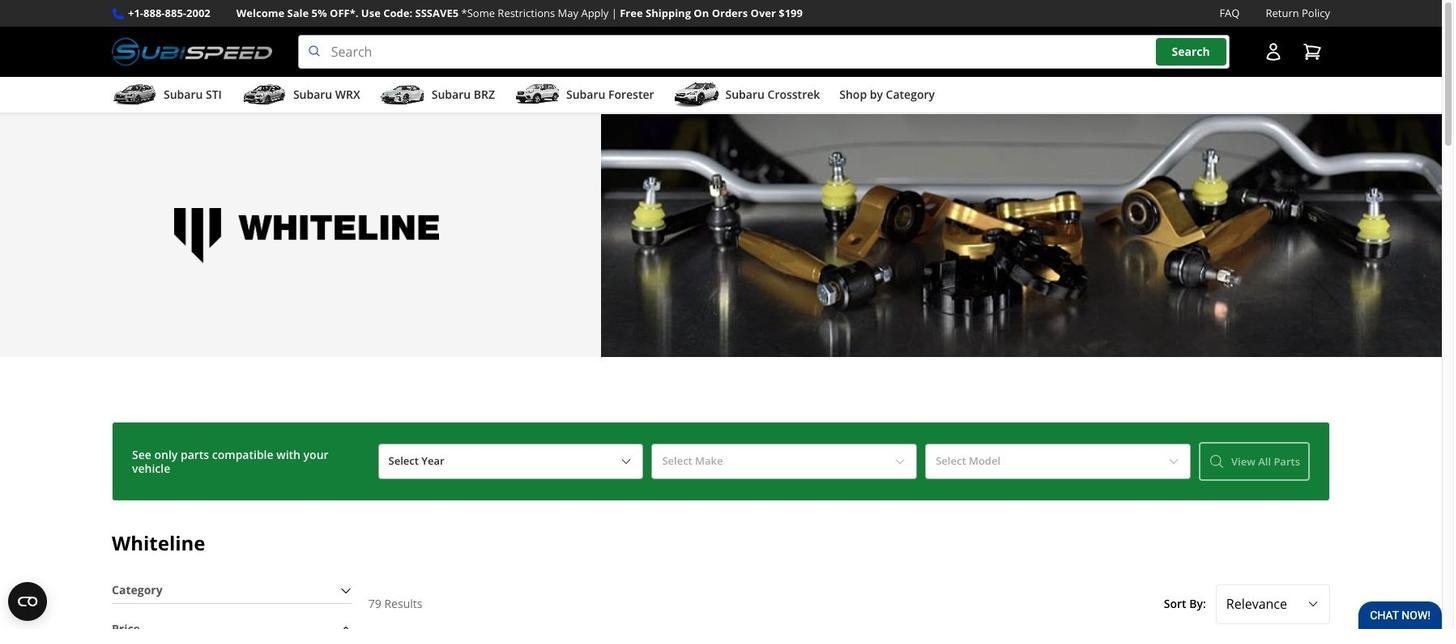 Task type: describe. For each thing, give the bounding box(es) containing it.
Select Model button
[[926, 444, 1191, 480]]

select make image
[[894, 456, 907, 468]]

a subaru crosstrek thumbnail image image
[[674, 83, 719, 107]]

account image
[[1264, 42, 1284, 62]]

Select Make button
[[652, 444, 917, 480]]

a subaru wrx thumbnail image image
[[241, 83, 287, 107]]



Task type: locate. For each thing, give the bounding box(es) containing it.
Select Year button
[[378, 444, 644, 480]]

subispeed logo image
[[112, 35, 272, 69]]

open widget image
[[8, 583, 47, 622]]

a subaru brz thumbnail image image
[[380, 83, 425, 107]]

a subaru sti thumbnail image image
[[112, 83, 157, 107]]

whiteline image
[[601, 114, 1442, 357]]

search input field
[[298, 35, 1230, 69]]

select year image
[[620, 456, 633, 468]]

Select... button
[[1216, 585, 1331, 624]]

a subaru forester thumbnail image image
[[515, 83, 560, 107]]



Task type: vqa. For each thing, say whether or not it's contained in the screenshot.
the Select... button
yes



